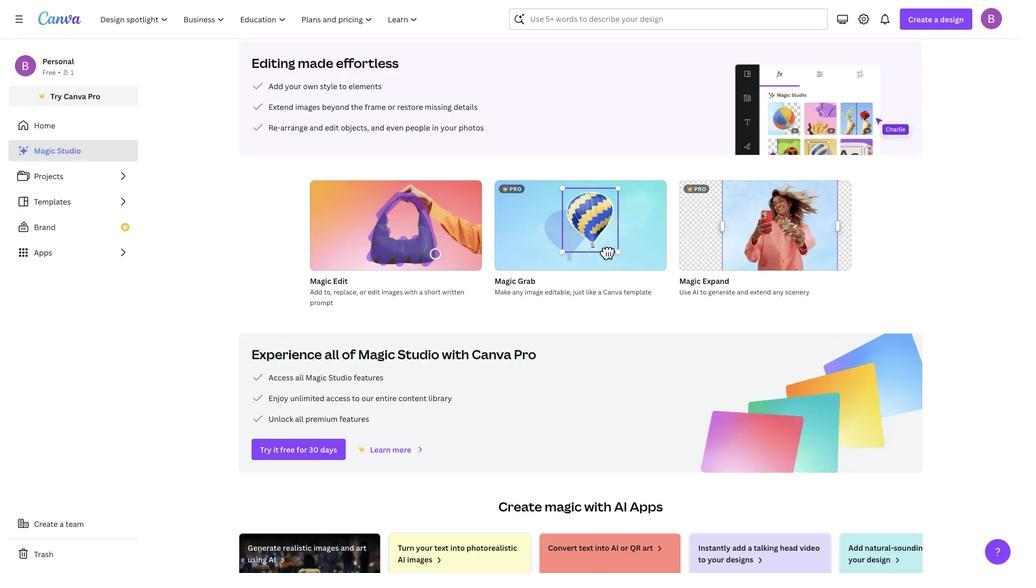 Task type: describe. For each thing, give the bounding box(es) containing it.
magic for magic edit add to, replace, or edit images with a short written prompt
[[310, 276, 331, 286]]

add inside the magic edit add to, replace, or edit images with a short written prompt
[[310, 287, 322, 296]]

short
[[424, 287, 441, 296]]

a inside instantly add a talking head video to your designs
[[748, 543, 752, 553]]

your inside add natural-sounding voices to your design
[[849, 555, 865, 565]]

editable,
[[545, 287, 572, 296]]

a inside the magic edit add to, replace, or edit images with a short written prompt
[[419, 287, 423, 296]]

any inside magic grab make any image editable, just like a canva template
[[512, 287, 523, 296]]

images inside 'list'
[[295, 102, 320, 112]]

elements
[[349, 81, 382, 91]]

enjoy unlimited access to our entire content library
[[269, 393, 452, 403]]

convert
[[548, 543, 577, 553]]

text inside the convert text into ai or qr art button
[[579, 543, 593, 553]]

generate realistic images and art using ai button
[[239, 533, 381, 573]]

magic edit image
[[310, 180, 482, 271]]

add your own style to elements
[[269, 81, 382, 91]]

templates link
[[8, 191, 138, 212]]

1
[[71, 68, 74, 76]]

experience all of magic studio with canva pro
[[252, 346, 536, 363]]

2 vertical spatial canva
[[472, 346, 511, 363]]

images inside turn your text into photorealistic ai images
[[407, 555, 432, 565]]

turn your text into photorealistic ai images button
[[389, 533, 531, 573]]

learn more
[[370, 445, 411, 455]]

for
[[297, 445, 307, 455]]

just
[[573, 287, 585, 296]]

turn
[[398, 543, 414, 553]]

list containing access all magic studio features
[[252, 371, 452, 425]]

access
[[326, 393, 350, 403]]

free
[[42, 68, 56, 76]]

to inside instantly add a talking head video to your designs
[[698, 555, 706, 565]]

design inside dropdown button
[[940, 14, 964, 24]]

Search search field
[[531, 9, 807, 29]]

natural-
[[865, 543, 894, 553]]

2 horizontal spatial studio
[[398, 346, 439, 363]]

personal
[[42, 56, 74, 66]]

in
[[432, 122, 439, 132]]

?
[[995, 544, 1001, 560]]

replace,
[[334, 287, 358, 296]]

ai for or
[[611, 543, 619, 553]]

pro group for magic expand
[[679, 180, 851, 271]]

images inside generate realistic images and art using ai
[[314, 543, 339, 553]]

extend
[[750, 287, 771, 296]]

objects,
[[341, 122, 369, 132]]

made
[[298, 54, 333, 72]]

all for magic
[[295, 372, 304, 382]]

magic expand group
[[679, 180, 851, 297]]

try canva pro button
[[8, 86, 138, 106]]

try for try canva pro
[[50, 91, 62, 101]]

of
[[342, 346, 356, 363]]

video
[[800, 543, 820, 553]]

add
[[732, 543, 746, 553]]

unlock all premium features
[[269, 414, 369, 424]]

list containing add your own style to elements
[[252, 80, 484, 134]]

magic for magic grab make any image editable, just like a canva template
[[495, 276, 516, 286]]

your inside instantly add a talking head video to your designs
[[708, 555, 724, 565]]

photos
[[459, 122, 484, 132]]

create magic with ai apps
[[498, 498, 663, 515]]

and inside magic expand use ai to generate and extend any scenery
[[737, 287, 749, 296]]

try it free for 30 days
[[260, 445, 337, 455]]

0 horizontal spatial studio
[[57, 146, 81, 156]]

learn
[[370, 445, 391, 455]]

try canva pro
[[50, 91, 100, 101]]

style
[[320, 81, 337, 91]]

text inside turn your text into photorealistic ai images
[[434, 543, 449, 553]]

frame
[[365, 102, 386, 112]]

content
[[399, 393, 427, 403]]

create for create a team
[[34, 519, 58, 529]]

any inside magic expand use ai to generate and extend any scenery
[[773, 287, 784, 296]]

free
[[280, 445, 295, 455]]

extend images beyond the frame or restore missing details
[[269, 102, 478, 112]]

image
[[525, 287, 543, 296]]

it
[[273, 445, 279, 455]]

magic for magic studio
[[34, 146, 55, 156]]

30
[[309, 445, 319, 455]]

magic edit group
[[310, 180, 482, 308]]

template
[[624, 287, 652, 296]]

sounding
[[894, 543, 927, 553]]

make
[[495, 287, 511, 296]]

magic expand use ai to generate and extend any scenery
[[679, 276, 810, 296]]

free •
[[42, 68, 60, 76]]

and inside generate realistic images and art using ai
[[341, 543, 354, 553]]

to for add natural-sounding voices to your design
[[954, 543, 962, 553]]

add natural-sounding voices to your design
[[849, 543, 962, 565]]

ai inside turn your text into photorealistic ai images
[[398, 555, 405, 565]]

your right in
[[441, 122, 457, 132]]

trash
[[34, 549, 53, 559]]

magic edit add to, replace, or edit images with a short written prompt
[[310, 276, 464, 307]]

using
[[248, 555, 267, 565]]

generate
[[248, 543, 281, 553]]

entire
[[376, 393, 397, 403]]

experience
[[252, 346, 322, 363]]

create a team
[[34, 519, 84, 529]]

trash link
[[8, 544, 138, 565]]

team
[[66, 519, 84, 529]]

try for try it free for 30 days
[[260, 445, 272, 455]]

own
[[303, 81, 318, 91]]

instantly add a talking head video to your designs button
[[690, 533, 831, 573]]

home link
[[8, 115, 138, 136]]

scenery
[[785, 287, 810, 296]]

our
[[362, 393, 374, 403]]

restore
[[397, 102, 423, 112]]

premium
[[305, 414, 338, 424]]

or for frame
[[388, 102, 395, 112]]

even
[[386, 122, 404, 132]]

canva inside magic grab make any image editable, just like a canva template
[[603, 287, 622, 296]]

library
[[429, 393, 452, 403]]

or for replace,
[[360, 287, 366, 296]]

projects
[[34, 171, 63, 181]]

1 vertical spatial features
[[339, 414, 369, 424]]

or inside button
[[621, 543, 628, 553]]

access
[[269, 372, 294, 382]]



Task type: vqa. For each thing, say whether or not it's contained in the screenshot.
"Blogger"
no



Task type: locate. For each thing, give the bounding box(es) containing it.
list
[[252, 80, 484, 134], [8, 140, 138, 263], [252, 371, 452, 425]]

brand
[[34, 222, 56, 232]]

edit inside 'list'
[[325, 122, 339, 132]]

0 horizontal spatial design
[[867, 555, 891, 565]]

ai left qr
[[611, 543, 619, 553]]

2 text from the left
[[579, 543, 593, 553]]

try down '•'
[[50, 91, 62, 101]]

0 vertical spatial canva
[[64, 91, 86, 101]]

to
[[339, 81, 347, 91], [700, 287, 707, 296], [352, 393, 360, 403], [954, 543, 962, 553], [698, 555, 706, 565]]

ai up convert text into ai or qr art
[[614, 498, 627, 515]]

create inside create a team button
[[34, 519, 58, 529]]

0 horizontal spatial pro group
[[495, 180, 667, 271]]

0 vertical spatial edit
[[325, 122, 339, 132]]

into inside turn your text into photorealistic ai images
[[450, 543, 465, 553]]

group
[[310, 180, 482, 271]]

templates
[[34, 197, 71, 207]]

1 vertical spatial pro
[[514, 346, 536, 363]]

1 horizontal spatial pro
[[514, 346, 536, 363]]

to left our
[[352, 393, 360, 403]]

magic down home
[[34, 146, 55, 156]]

or left qr
[[621, 543, 628, 553]]

create a design button
[[900, 8, 973, 30]]

to right voices
[[954, 543, 962, 553]]

any down grab
[[512, 287, 523, 296]]

magic for magic expand use ai to generate and extend any scenery
[[679, 276, 701, 286]]

expand
[[703, 276, 729, 286]]

your inside turn your text into photorealistic ai images
[[416, 543, 433, 553]]

design
[[940, 14, 964, 24], [867, 555, 891, 565]]

0 vertical spatial create
[[908, 14, 933, 24]]

grab
[[518, 276, 535, 286]]

1 horizontal spatial create
[[498, 498, 542, 515]]

with right 'magic'
[[584, 498, 612, 515]]

all right access
[[295, 372, 304, 382]]

or inside the magic edit add to, replace, or edit images with a short written prompt
[[360, 287, 366, 296]]

learn more button
[[353, 440, 427, 458]]

pro inside magic expand group
[[694, 185, 706, 192]]

or right frame
[[388, 102, 395, 112]]

beyond
[[322, 102, 349, 112]]

and left extend
[[737, 287, 749, 296]]

into left qr
[[595, 543, 610, 553]]

0 horizontal spatial apps
[[34, 248, 52, 258]]

generate realistic images and art using ai
[[248, 543, 366, 565]]

studio up projects link at the left top
[[57, 146, 81, 156]]

edit right replace, at the bottom of page
[[368, 287, 380, 296]]

add left the natural-
[[849, 543, 863, 553]]

1 horizontal spatial apps
[[630, 498, 663, 515]]

features
[[354, 372, 384, 382], [339, 414, 369, 424]]

0 horizontal spatial pro
[[510, 185, 522, 192]]

editing made effortless
[[252, 54, 399, 72]]

magic up unlimited
[[306, 372, 327, 382]]

art left turn at the bottom of the page
[[356, 543, 366, 553]]

magic grab group
[[495, 180, 667, 297]]

magic inside magic grab make any image editable, just like a canva template
[[495, 276, 516, 286]]

missing
[[425, 102, 452, 112]]

projects link
[[8, 166, 138, 187]]

re-
[[269, 122, 280, 132]]

and right arrange in the top left of the page
[[310, 122, 323, 132]]

editing
[[252, 54, 295, 72]]

text right turn at the bottom of the page
[[434, 543, 449, 553]]

0 horizontal spatial any
[[512, 287, 523, 296]]

written
[[442, 287, 464, 296]]

home
[[34, 120, 55, 130]]

1 horizontal spatial edit
[[368, 287, 380, 296]]

with up library
[[442, 346, 469, 363]]

0 vertical spatial or
[[388, 102, 395, 112]]

create for create a design
[[908, 14, 933, 24]]

qr
[[630, 543, 641, 553]]

designs
[[726, 555, 754, 565]]

magic inside the magic edit add to, replace, or edit images with a short written prompt
[[310, 276, 331, 286]]

magic inside magic expand use ai to generate and extend any scenery
[[679, 276, 701, 286]]

2 horizontal spatial canva
[[603, 287, 622, 296]]

all left of
[[325, 346, 339, 363]]

1 vertical spatial apps
[[630, 498, 663, 515]]

to down instantly
[[698, 555, 706, 565]]

2 into from the left
[[595, 543, 610, 553]]

1 horizontal spatial into
[[595, 543, 610, 553]]

to right style
[[339, 81, 347, 91]]

0 vertical spatial features
[[354, 372, 384, 382]]

studio up content
[[398, 346, 439, 363]]

0 horizontal spatial canva
[[64, 91, 86, 101]]

2 art from the left
[[643, 543, 653, 553]]

edit
[[333, 276, 348, 286]]

? button
[[985, 539, 1011, 565]]

details
[[454, 102, 478, 112]]

pro inside magic grab "group"
[[510, 185, 522, 192]]

convert text into ai or qr art button
[[539, 533, 681, 573]]

1 vertical spatial add
[[310, 287, 322, 296]]

•
[[58, 68, 60, 76]]

magic right of
[[358, 346, 395, 363]]

ai for apps
[[614, 498, 627, 515]]

instantly
[[698, 543, 731, 553]]

try it free for 30 days button
[[252, 439, 346, 460]]

1 horizontal spatial pro
[[694, 185, 706, 192]]

magic expand image
[[679, 180, 851, 271]]

images down turn at the bottom of the page
[[407, 555, 432, 565]]

people
[[405, 122, 430, 132]]

add for add your own style to elements
[[269, 81, 283, 91]]

try left it
[[260, 445, 272, 455]]

a inside dropdown button
[[934, 14, 939, 24]]

any right extend
[[773, 287, 784, 296]]

design left bob builder image
[[940, 14, 964, 24]]

re-arrange and edit objects, and even people in your photos
[[269, 122, 484, 132]]

magic up the 'make'
[[495, 276, 516, 286]]

days
[[320, 445, 337, 455]]

your
[[285, 81, 301, 91], [441, 122, 457, 132], [416, 543, 433, 553], [708, 555, 724, 565], [849, 555, 865, 565]]

canva
[[64, 91, 86, 101], [603, 287, 622, 296], [472, 346, 511, 363]]

prompt
[[310, 298, 333, 307]]

edit
[[325, 122, 339, 132], [368, 287, 380, 296]]

to inside add natural-sounding voices to your design
[[954, 543, 962, 553]]

images right realistic
[[314, 543, 339, 553]]

or inside 'list'
[[388, 102, 395, 112]]

2 any from the left
[[773, 287, 784, 296]]

arrange
[[280, 122, 308, 132]]

1 horizontal spatial text
[[579, 543, 593, 553]]

to,
[[324, 287, 332, 296]]

turn your text into photorealistic ai images
[[398, 543, 517, 565]]

images down own
[[295, 102, 320, 112]]

studio
[[57, 146, 81, 156], [398, 346, 439, 363], [329, 372, 352, 382]]

1 vertical spatial canva
[[603, 287, 622, 296]]

images left short
[[381, 287, 403, 296]]

studio up 'access'
[[329, 372, 352, 382]]

1 horizontal spatial pro group
[[679, 180, 851, 271]]

all for premium
[[295, 414, 304, 424]]

magic grab image
[[495, 180, 667, 271]]

ai inside magic expand use ai to generate and extend any scenery
[[693, 287, 699, 296]]

2 vertical spatial list
[[252, 371, 452, 425]]

with inside the magic edit add to, replace, or edit images with a short written prompt
[[404, 287, 418, 296]]

add for add natural-sounding voices to your design
[[849, 543, 863, 553]]

bob builder image
[[981, 8, 1002, 29]]

0 horizontal spatial try
[[50, 91, 62, 101]]

ai right use
[[693, 287, 699, 296]]

2 horizontal spatial create
[[908, 14, 933, 24]]

2 vertical spatial create
[[34, 519, 58, 529]]

pro for grab
[[510, 185, 522, 192]]

with left short
[[404, 287, 418, 296]]

1 vertical spatial studio
[[398, 346, 439, 363]]

to down 'expand'
[[700, 287, 707, 296]]

0 vertical spatial add
[[269, 81, 283, 91]]

generate
[[708, 287, 735, 296]]

1 horizontal spatial add
[[310, 287, 322, 296]]

head
[[780, 543, 798, 553]]

0 horizontal spatial with
[[404, 287, 418, 296]]

voices
[[929, 543, 952, 553]]

0 horizontal spatial add
[[269, 81, 283, 91]]

0 vertical spatial studio
[[57, 146, 81, 156]]

list containing magic studio
[[8, 140, 138, 263]]

1 any from the left
[[512, 287, 523, 296]]

apps down brand
[[34, 248, 52, 258]]

magic studio
[[34, 146, 81, 156]]

1 horizontal spatial canva
[[472, 346, 511, 363]]

your left own
[[285, 81, 301, 91]]

brand link
[[8, 217, 138, 238]]

2 vertical spatial all
[[295, 414, 304, 424]]

1 art from the left
[[356, 543, 366, 553]]

images inside the magic edit add to, replace, or edit images with a short written prompt
[[381, 287, 403, 296]]

features down enjoy unlimited access to our entire content library
[[339, 414, 369, 424]]

top level navigation element
[[93, 8, 426, 30]]

1 vertical spatial all
[[295, 372, 304, 382]]

extend
[[269, 102, 293, 112]]

enjoy
[[269, 393, 288, 403]]

0 horizontal spatial text
[[434, 543, 449, 553]]

your down the natural-
[[849, 555, 865, 565]]

1 vertical spatial with
[[442, 346, 469, 363]]

2 horizontal spatial add
[[849, 543, 863, 553]]

pro
[[510, 185, 522, 192], [694, 185, 706, 192]]

and left even
[[371, 122, 385, 132]]

0 horizontal spatial art
[[356, 543, 366, 553]]

2 vertical spatial with
[[584, 498, 612, 515]]

apps up qr
[[630, 498, 663, 515]]

all right unlock
[[295, 414, 304, 424]]

1 into from the left
[[450, 543, 465, 553]]

1 vertical spatial try
[[260, 445, 272, 455]]

more
[[392, 445, 411, 455]]

magic up use
[[679, 276, 701, 286]]

0 vertical spatial apps
[[34, 248, 52, 258]]

and right realistic
[[341, 543, 354, 553]]

1 vertical spatial or
[[360, 287, 366, 296]]

2 horizontal spatial with
[[584, 498, 612, 515]]

create a design
[[908, 14, 964, 24]]

magic up to,
[[310, 276, 331, 286]]

your down instantly
[[708, 555, 724, 565]]

images
[[295, 102, 320, 112], [381, 287, 403, 296], [314, 543, 339, 553], [407, 555, 432, 565]]

art right qr
[[643, 543, 653, 553]]

0 vertical spatial pro
[[88, 91, 100, 101]]

1 horizontal spatial try
[[260, 445, 272, 455]]

apps link
[[8, 242, 138, 263]]

or right replace, at the bottom of page
[[360, 287, 366, 296]]

edit down beyond at the left of the page
[[325, 122, 339, 132]]

1 pro group from the left
[[495, 180, 667, 271]]

to for add your own style to elements
[[339, 81, 347, 91]]

art inside generate realistic images and art using ai
[[356, 543, 366, 553]]

2 vertical spatial studio
[[329, 372, 352, 382]]

1 vertical spatial create
[[498, 498, 542, 515]]

0 horizontal spatial or
[[360, 287, 366, 296]]

a inside magic grab make any image editable, just like a canva template
[[598, 287, 602, 296]]

magic studio link
[[8, 140, 138, 161]]

2 vertical spatial add
[[849, 543, 863, 553]]

unlock
[[269, 414, 293, 424]]

all for of
[[325, 346, 339, 363]]

0 horizontal spatial pro
[[88, 91, 100, 101]]

ai down turn at the bottom of the page
[[398, 555, 405, 565]]

create for create magic with ai apps
[[498, 498, 542, 515]]

design inside add natural-sounding voices to your design
[[867, 555, 891, 565]]

or
[[388, 102, 395, 112], [360, 287, 366, 296], [621, 543, 628, 553]]

pro group
[[495, 180, 667, 271], [679, 180, 851, 271]]

and
[[310, 122, 323, 132], [371, 122, 385, 132], [737, 287, 749, 296], [341, 543, 354, 553]]

2 pro from the left
[[694, 185, 706, 192]]

1 vertical spatial list
[[8, 140, 138, 263]]

realistic
[[283, 543, 312, 553]]

1 horizontal spatial with
[[442, 346, 469, 363]]

to inside magic expand use ai to generate and extend any scenery
[[700, 287, 707, 296]]

0 vertical spatial with
[[404, 287, 418, 296]]

use
[[679, 287, 691, 296]]

0 vertical spatial design
[[940, 14, 964, 24]]

2 pro group from the left
[[679, 180, 851, 271]]

ai down generate
[[269, 555, 276, 565]]

ai for to
[[693, 287, 699, 296]]

2 horizontal spatial or
[[621, 543, 628, 553]]

1 horizontal spatial art
[[643, 543, 653, 553]]

unlimited
[[290, 393, 324, 403]]

2 vertical spatial or
[[621, 543, 628, 553]]

magic grab make any image editable, just like a canva template
[[495, 276, 652, 296]]

add inside add natural-sounding voices to your design
[[849, 543, 863, 553]]

photorealistic
[[467, 543, 517, 553]]

0 horizontal spatial edit
[[325, 122, 339, 132]]

pro for expand
[[694, 185, 706, 192]]

access all magic studio features
[[269, 372, 384, 382]]

1 text from the left
[[434, 543, 449, 553]]

the
[[351, 102, 363, 112]]

all
[[325, 346, 339, 363], [295, 372, 304, 382], [295, 414, 304, 424]]

like
[[586, 287, 597, 296]]

create inside the create a design dropdown button
[[908, 14, 933, 24]]

0 vertical spatial try
[[50, 91, 62, 101]]

ai inside generate realistic images and art using ai
[[269, 555, 276, 565]]

to for magic expand use ai to generate and extend any scenery
[[700, 287, 707, 296]]

apps inside "link"
[[34, 248, 52, 258]]

None search field
[[509, 8, 828, 30]]

effortless
[[336, 54, 399, 72]]

1 vertical spatial design
[[867, 555, 891, 565]]

1 vertical spatial edit
[[368, 287, 380, 296]]

0 horizontal spatial create
[[34, 519, 58, 529]]

0 vertical spatial all
[[325, 346, 339, 363]]

add up extend
[[269, 81, 283, 91]]

canva inside button
[[64, 91, 86, 101]]

1 horizontal spatial design
[[940, 14, 964, 24]]

pro group for magic grab
[[495, 180, 667, 271]]

talking
[[754, 543, 778, 553]]

1 horizontal spatial studio
[[329, 372, 352, 382]]

text right convert
[[579, 543, 593, 553]]

0 horizontal spatial into
[[450, 543, 465, 553]]

add left to,
[[310, 287, 322, 296]]

1 pro from the left
[[510, 185, 522, 192]]

your right turn at the bottom of the page
[[416, 543, 433, 553]]

design down the natural-
[[867, 555, 891, 565]]

1 horizontal spatial or
[[388, 102, 395, 112]]

0 vertical spatial list
[[252, 80, 484, 134]]

1 horizontal spatial any
[[773, 287, 784, 296]]

convert text into ai or qr art
[[548, 543, 653, 553]]

pro inside button
[[88, 91, 100, 101]]

magic
[[545, 498, 582, 515]]

edit inside the magic edit add to, replace, or edit images with a short written prompt
[[368, 287, 380, 296]]

features up our
[[354, 372, 384, 382]]

a
[[934, 14, 939, 24], [419, 287, 423, 296], [598, 287, 602, 296], [60, 519, 64, 529], [748, 543, 752, 553]]

into left photorealistic
[[450, 543, 465, 553]]



